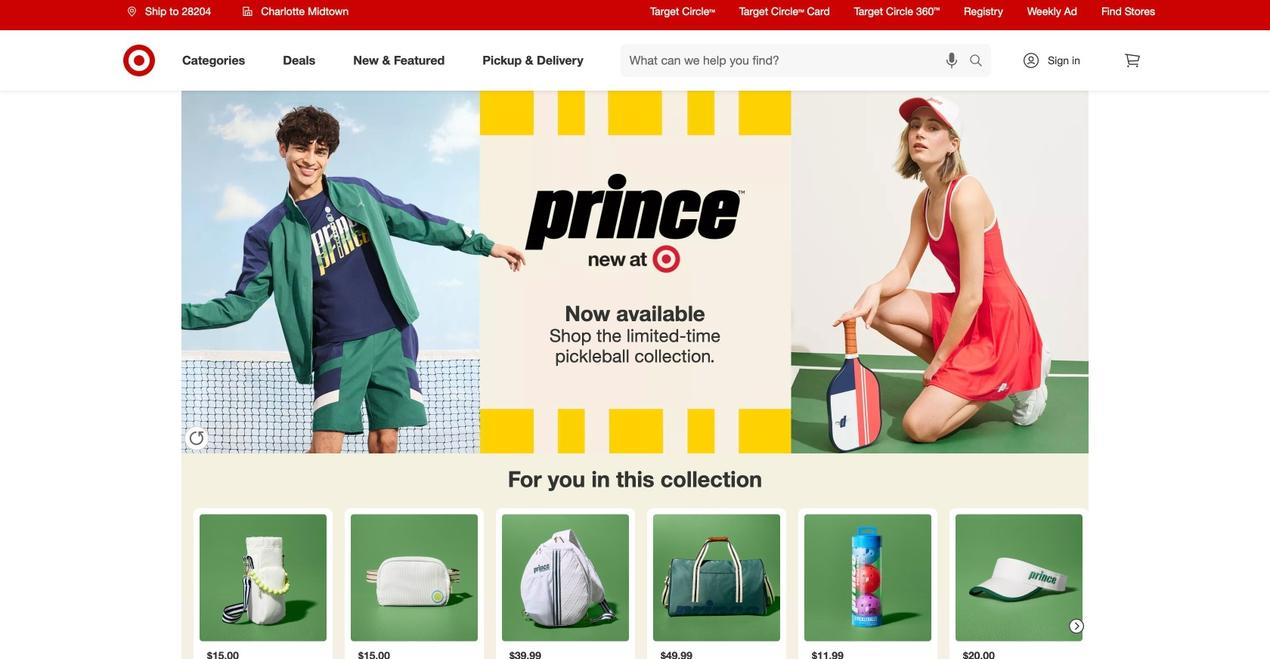 Task type: locate. For each thing, give the bounding box(es) containing it.
prince pickleball ball red/blue/purple - 3pk image
[[805, 514, 932, 641]]

prince pickleball visor hat - cream image
[[956, 514, 1083, 641]]

carousel region
[[182, 454, 1089, 659], [194, 499, 1089, 659]]

What can we help you find? suggestions appear below search field
[[621, 44, 973, 77]]

prince new at target image
[[182, 91, 1089, 454]]

prince pickleball belt bag -cream image
[[351, 514, 478, 641]]

prince pickleball sling bag - white image
[[502, 514, 629, 641]]



Task type: describe. For each thing, give the bounding box(es) containing it.
prince pickleball duffel sports equipment bag - green image
[[653, 514, 780, 641]]

prince pickleball water bottle sling - cream image
[[200, 514, 327, 641]]



Task type: vqa. For each thing, say whether or not it's contained in the screenshot.
Prince Pickleball Sling Bag - White image
yes



